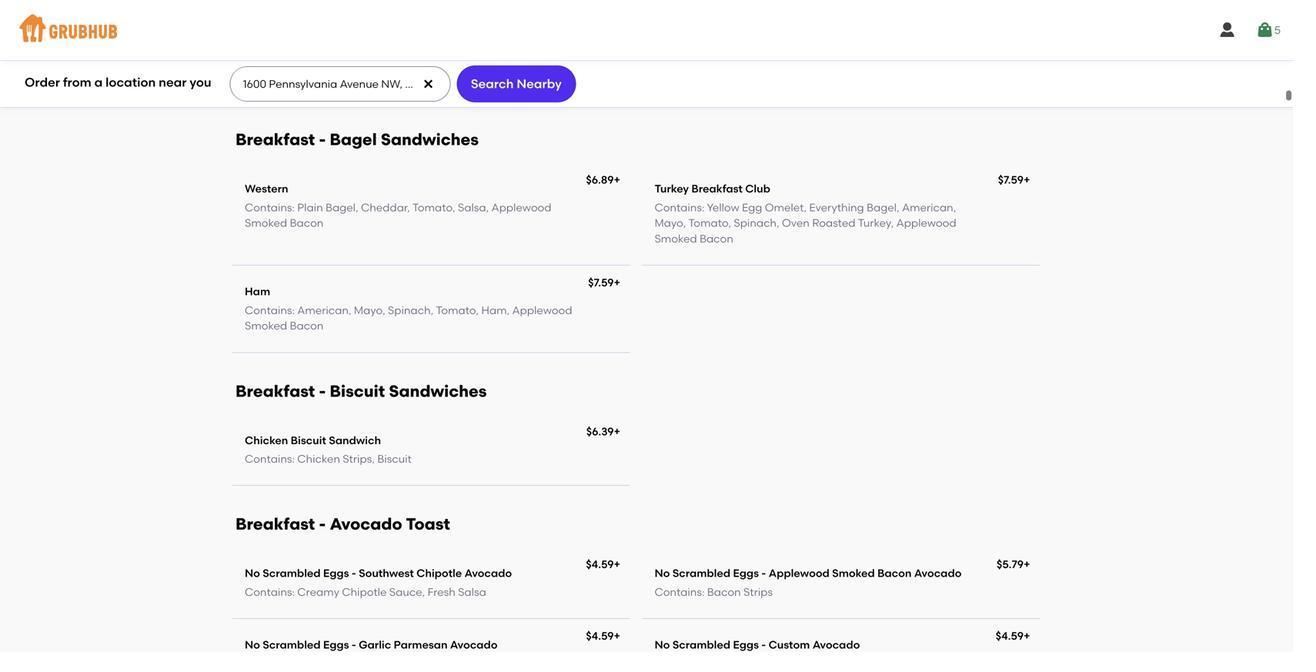 Task type: vqa. For each thing, say whether or not it's contained in the screenshot.


Task type: describe. For each thing, give the bounding box(es) containing it.
mayo, inside the ham contains: american, mayo, spinach, tomato, ham, applewood smoked bacon
[[354, 304, 386, 317]]

plain
[[298, 201, 323, 214]]

oven
[[782, 216, 810, 230]]

ham,
[[482, 304, 510, 317]]

omelet,
[[765, 201, 807, 214]]

salsa
[[458, 586, 487, 599]]

$7.59 + for turkey breakfast club contains: yellow egg omelet, everything bagel, american, mayo, tomato, spinach, oven roasted turkey, applewood smoked bacon
[[999, 173, 1031, 187]]

$4.59 + for no scrambled eggs - custom avocado
[[996, 630, 1031, 643]]

0 horizontal spatial chicken
[[245, 434, 288, 447]]

creamy
[[298, 586, 340, 599]]

eggs for no scrambled eggs - garlic  parmesan avocado
[[323, 639, 349, 652]]

- left garlic
[[352, 639, 356, 652]]

no for no scrambled eggs - garlic  parmesan avocado
[[245, 639, 260, 652]]

avocado right the custom
[[813, 639, 861, 652]]

- left the custom
[[762, 639, 766, 652]]

1 svg image from the left
[[1219, 21, 1237, 39]]

smoked inside "turkey breakfast club contains: yellow egg omelet, everything bagel, american, mayo, tomato, spinach, oven roasted turkey, applewood smoked bacon"
[[655, 232, 697, 245]]

sandwiches for breakfast - bagel sandwiches
[[381, 130, 479, 150]]

smoked inside the ham contains: american, mayo, spinach, tomato, ham, applewood smoked bacon
[[245, 319, 287, 332]]

2 vertical spatial biscuit
[[378, 452, 412, 466]]

5
[[1275, 23, 1282, 36]]

scrambled for no scrambled eggs - garlic  parmesan avocado
[[263, 639, 321, 652]]

sauce,
[[390, 586, 425, 599]]

$7.59 for ham contains: american, mayo, spinach, tomato, ham, applewood smoked bacon
[[589, 276, 614, 289]]

search
[[471, 76, 514, 91]]

no for no scrambled eggs - custom avocado
[[655, 639, 670, 652]]

from
[[63, 75, 91, 90]]

no scrambled eggs - custom avocado
[[655, 639, 861, 652]]

turkey,
[[858, 216, 894, 230]]

yellow
[[707, 201, 740, 214]]

applewood inside "turkey breakfast club contains: yellow egg omelet, everything bagel, american, mayo, tomato, spinach, oven roasted turkey, applewood smoked bacon"
[[897, 216, 957, 230]]

+ for ham contains: american, mayo, spinach, tomato, ham, applewood smoked bacon
[[614, 276, 621, 289]]

applewood inside the ham contains: american, mayo, spinach, tomato, ham, applewood smoked bacon
[[513, 304, 573, 317]]

turkey breakfast club contains: yellow egg omelet, everything bagel, american, mayo, tomato, spinach, oven roasted turkey, applewood smoked bacon
[[655, 182, 957, 245]]

0 vertical spatial biscuit
[[330, 382, 385, 401]]

bagel, inside "turkey breakfast club contains: yellow egg omelet, everything bagel, american, mayo, tomato, spinach, oven roasted turkey, applewood smoked bacon"
[[867, 201, 900, 214]]

$4.59 for no scrambled eggs - garlic  parmesan avocado
[[586, 630, 614, 643]]

$7.59 + for ham contains: american, mayo, spinach, tomato, ham, applewood smoked bacon
[[589, 276, 621, 289]]

no for no scrambled eggs - southwest chipotle avocado contains: creamy chipotle sauce, fresh salsa
[[245, 567, 260, 580]]

strips,
[[343, 452, 375, 466]]

sandwiches for breakfast - biscuit sandwiches
[[389, 382, 487, 401]]

search nearby
[[471, 76, 562, 91]]

- inside no scrambled eggs - southwest chipotle avocado contains: creamy chipotle sauce, fresh salsa
[[352, 567, 356, 580]]

$6.39 +
[[587, 425, 621, 438]]

$5.79
[[997, 558, 1024, 571]]

- inside no scrambled eggs - applewood smoked bacon avocado contains: bacon strips
[[762, 567, 766, 580]]

breakfast - bagel sandwiches
[[236, 130, 479, 150]]

$6.39
[[587, 425, 614, 438]]

breakfast for breakfast - avocado toast
[[236, 515, 315, 534]]

near
[[159, 75, 187, 90]]

bacon for ham contains: american, mayo, spinach, tomato, ham, applewood smoked bacon
[[290, 319, 324, 332]]

+ for turkey breakfast club contains: yellow egg omelet, everything bagel, american, mayo, tomato, spinach, oven roasted turkey, applewood smoked bacon
[[1024, 173, 1031, 187]]

fresh
[[428, 586, 456, 599]]

$7.59 for turkey breakfast club contains: yellow egg omelet, everything bagel, american, mayo, tomato, spinach, oven roasted turkey, applewood smoked bacon
[[999, 173, 1024, 187]]

order
[[25, 75, 60, 90]]

- left bagel
[[319, 130, 326, 150]]

scrambled eggs
[[245, 68, 331, 81]]

contains: inside no scrambled eggs - applewood smoked bacon avocado contains: bacon strips
[[655, 586, 705, 599]]

tomato, inside "turkey breakfast club contains: yellow egg omelet, everything bagel, american, mayo, tomato, spinach, oven roasted turkey, applewood smoked bacon"
[[689, 216, 732, 230]]

applewood inside western contains: plain bagel, cheddar, tomato, salsa, applewood smoked bacon
[[492, 201, 552, 214]]

you
[[190, 75, 212, 90]]

location
[[106, 75, 156, 90]]

everything
[[810, 201, 865, 214]]

contains: inside "turkey breakfast club contains: yellow egg omelet, everything bagel, american, mayo, tomato, spinach, oven roasted turkey, applewood smoked bacon"
[[655, 201, 705, 214]]

breakfast inside "turkey breakfast club contains: yellow egg omelet, everything bagel, american, mayo, tomato, spinach, oven roasted turkey, applewood smoked bacon"
[[692, 182, 743, 195]]

garlic
[[359, 639, 391, 652]]

- up chicken biscuit sandwich contains: chicken strips, biscuit
[[319, 382, 326, 401]]

main navigation navigation
[[0, 0, 1294, 60]]

5 button
[[1257, 16, 1282, 44]]

avocado inside no scrambled eggs - southwest chipotle avocado contains: creamy chipotle sauce, fresh salsa
[[465, 567, 512, 580]]

no for no scrambled eggs - applewood smoked bacon avocado contains: bacon strips
[[655, 567, 670, 580]]

svg image inside 5 'button'
[[1257, 21, 1275, 39]]

breakfast for breakfast - biscuit sandwiches
[[236, 382, 315, 401]]



Task type: locate. For each thing, give the bounding box(es) containing it.
$6.89 +
[[586, 173, 621, 187]]

0 horizontal spatial $7.59
[[589, 276, 614, 289]]

tomato, down yellow at the right top
[[689, 216, 732, 230]]

eggs inside no scrambled eggs - southwest chipotle avocado contains: creamy chipotle sauce, fresh salsa
[[323, 567, 349, 580]]

biscuit left 'sandwich'
[[291, 434, 326, 447]]

+ for no scrambled eggs - applewood smoked bacon avocado contains: bacon strips
[[1024, 558, 1031, 571]]

1 bagel, from the left
[[326, 201, 359, 214]]

1 horizontal spatial svg image
[[1257, 21, 1275, 39]]

western
[[245, 182, 288, 195]]

1 horizontal spatial bagel,
[[867, 201, 900, 214]]

tomato, left salsa,
[[413, 201, 456, 214]]

+ for no scrambled eggs - southwest chipotle avocado contains: creamy chipotle sauce, fresh salsa
[[614, 558, 621, 571]]

0 horizontal spatial american,
[[298, 304, 352, 317]]

1 vertical spatial biscuit
[[291, 434, 326, 447]]

scrambled for no scrambled eggs - custom avocado
[[673, 639, 731, 652]]

+ for western contains: plain bagel, cheddar, tomato, salsa, applewood smoked bacon
[[614, 173, 621, 187]]

0 vertical spatial chicken
[[245, 434, 288, 447]]

biscuit up 'sandwich'
[[330, 382, 385, 401]]

no scrambled eggs - garlic  parmesan avocado
[[245, 639, 498, 652]]

custom
[[769, 639, 810, 652]]

0 horizontal spatial $7.59 +
[[589, 276, 621, 289]]

- up creamy
[[319, 515, 326, 534]]

search nearby button
[[457, 65, 576, 102]]

eggs left garlic
[[323, 639, 349, 652]]

cheddar,
[[361, 201, 410, 214]]

eggs for no scrambled eggs - custom avocado
[[733, 639, 759, 652]]

0 vertical spatial mayo,
[[655, 216, 686, 230]]

eggs up creamy
[[323, 567, 349, 580]]

0 vertical spatial american,
[[903, 201, 957, 214]]

contains: inside no scrambled eggs - southwest chipotle avocado contains: creamy chipotle sauce, fresh salsa
[[245, 586, 295, 599]]

0 horizontal spatial spinach,
[[388, 304, 434, 317]]

1 horizontal spatial $7.59
[[999, 173, 1024, 187]]

tomato, inside western contains: plain bagel, cheddar, tomato, salsa, applewood smoked bacon
[[413, 201, 456, 214]]

0 horizontal spatial svg image
[[1219, 21, 1237, 39]]

tomato, inside the ham contains: american, mayo, spinach, tomato, ham, applewood smoked bacon
[[436, 304, 479, 317]]

order from a location near you
[[25, 75, 212, 90]]

avocado up southwest
[[330, 515, 403, 534]]

1 vertical spatial mayo,
[[354, 304, 386, 317]]

salsa,
[[458, 201, 489, 214]]

club
[[746, 182, 771, 195]]

1 vertical spatial $7.59
[[589, 276, 614, 289]]

bagel, right "plain" in the top left of the page
[[326, 201, 359, 214]]

$4.59
[[586, 558, 614, 571], [586, 630, 614, 643], [996, 630, 1024, 643]]

1 horizontal spatial chicken
[[298, 452, 340, 466]]

1 vertical spatial american,
[[298, 304, 352, 317]]

applewood inside no scrambled eggs - applewood smoked bacon avocado contains: bacon strips
[[769, 567, 830, 580]]

svg image
[[422, 78, 435, 90]]

0 vertical spatial spinach,
[[734, 216, 780, 230]]

2 vertical spatial tomato,
[[436, 304, 479, 317]]

1 vertical spatial chicken
[[298, 452, 340, 466]]

0 vertical spatial $7.59
[[999, 173, 1024, 187]]

avocado inside no scrambled eggs - applewood smoked bacon avocado contains: bacon strips
[[915, 567, 962, 580]]

bacon inside western contains: plain bagel, cheddar, tomato, salsa, applewood smoked bacon
[[290, 216, 324, 230]]

avocado up salsa
[[465, 567, 512, 580]]

parmesan
[[394, 639, 448, 652]]

biscuit
[[330, 382, 385, 401], [291, 434, 326, 447], [378, 452, 412, 466]]

0 vertical spatial $7.59 +
[[999, 173, 1031, 187]]

scrambled inside no scrambled eggs - applewood smoked bacon avocado contains: bacon strips
[[673, 567, 731, 580]]

chicken biscuit sandwich contains: chicken strips, biscuit
[[245, 434, 412, 466]]

tomato, left ham,
[[436, 304, 479, 317]]

american, inside "turkey breakfast club contains: yellow egg omelet, everything bagel, american, mayo, tomato, spinach, oven roasted turkey, applewood smoked bacon"
[[903, 201, 957, 214]]

bacon
[[290, 216, 324, 230], [700, 232, 734, 245], [290, 319, 324, 332], [878, 567, 912, 580], [708, 586, 741, 599]]

1 vertical spatial tomato,
[[689, 216, 732, 230]]

scrambled
[[245, 68, 303, 81], [263, 567, 321, 580], [673, 567, 731, 580], [263, 639, 321, 652], [673, 639, 731, 652]]

1 vertical spatial chipotle
[[342, 586, 387, 599]]

chipotle up fresh
[[417, 567, 462, 580]]

eggs
[[305, 68, 331, 81], [323, 567, 349, 580], [733, 567, 759, 580], [323, 639, 349, 652], [733, 639, 759, 652]]

contains: inside chicken biscuit sandwich contains: chicken strips, biscuit
[[245, 452, 295, 466]]

smoked
[[245, 216, 287, 230], [655, 232, 697, 245], [245, 319, 287, 332], [833, 567, 875, 580]]

applewood right salsa,
[[492, 201, 552, 214]]

roasted
[[813, 216, 856, 230]]

tomato, for $7.59 +
[[436, 304, 479, 317]]

bagel
[[330, 130, 377, 150]]

no inside no scrambled eggs - southwest chipotle avocado contains: creamy chipotle sauce, fresh salsa
[[245, 567, 260, 580]]

1 vertical spatial $7.59 +
[[589, 276, 621, 289]]

1 horizontal spatial american,
[[903, 201, 957, 214]]

$4.59 for no scrambled eggs - custom avocado
[[996, 630, 1024, 643]]

contains:
[[245, 201, 295, 214], [655, 201, 705, 214], [245, 304, 295, 317], [245, 452, 295, 466], [245, 586, 295, 599], [655, 586, 705, 599]]

2 svg image from the left
[[1257, 21, 1275, 39]]

0 vertical spatial sandwiches
[[381, 130, 479, 150]]

chipotle down southwest
[[342, 586, 387, 599]]

southwest
[[359, 567, 414, 580]]

tomato, for $6.89 +
[[413, 201, 456, 214]]

western contains: plain bagel, cheddar, tomato, salsa, applewood smoked bacon
[[245, 182, 552, 230]]

bagel, inside western contains: plain bagel, cheddar, tomato, salsa, applewood smoked bacon
[[326, 201, 359, 214]]

eggs up the strips
[[733, 567, 759, 580]]

0 horizontal spatial bagel,
[[326, 201, 359, 214]]

bacon for no scrambled eggs - applewood smoked bacon avocado contains: bacon strips
[[708, 586, 741, 599]]

eggs inside no scrambled eggs - applewood smoked bacon avocado contains: bacon strips
[[733, 567, 759, 580]]

ham
[[245, 285, 270, 298]]

sandwich
[[329, 434, 381, 447]]

0 vertical spatial chipotle
[[417, 567, 462, 580]]

bacon for western contains: plain bagel, cheddar, tomato, salsa, applewood smoked bacon
[[290, 216, 324, 230]]

chipotle
[[417, 567, 462, 580], [342, 586, 387, 599]]

scrambled for no scrambled eggs - applewood smoked bacon avocado contains: bacon strips
[[673, 567, 731, 580]]

$4.59 + for no scrambled eggs - garlic  parmesan avocado
[[586, 630, 621, 643]]

eggs up bagel
[[305, 68, 331, 81]]

0 horizontal spatial chipotle
[[342, 586, 387, 599]]

mayo, inside "turkey breakfast club contains: yellow egg omelet, everything bagel, american, mayo, tomato, spinach, oven roasted turkey, applewood smoked bacon"
[[655, 216, 686, 230]]

Search Address search field
[[230, 67, 449, 101]]

scrambled inside no scrambled eggs - southwest chipotle avocado contains: creamy chipotle sauce, fresh salsa
[[263, 567, 321, 580]]

no inside no scrambled eggs - applewood smoked bacon avocado contains: bacon strips
[[655, 567, 670, 580]]

turkey
[[655, 182, 689, 195]]

smoked inside no scrambled eggs - applewood smoked bacon avocado contains: bacon strips
[[833, 567, 875, 580]]

-
[[319, 130, 326, 150], [319, 382, 326, 401], [319, 515, 326, 534], [352, 567, 356, 580], [762, 567, 766, 580], [352, 639, 356, 652], [762, 639, 766, 652]]

toast
[[406, 515, 450, 534]]

american, inside the ham contains: american, mayo, spinach, tomato, ham, applewood smoked bacon
[[298, 304, 352, 317]]

1 vertical spatial spinach,
[[388, 304, 434, 317]]

eggs left the custom
[[733, 639, 759, 652]]

contains: inside western contains: plain bagel, cheddar, tomato, salsa, applewood smoked bacon
[[245, 201, 295, 214]]

applewood
[[492, 201, 552, 214], [897, 216, 957, 230], [513, 304, 573, 317], [769, 567, 830, 580]]

avocado down salsa
[[450, 639, 498, 652]]

- up the strips
[[762, 567, 766, 580]]

breakfast for breakfast - bagel sandwiches
[[236, 130, 315, 150]]

spinach, inside the ham contains: american, mayo, spinach, tomato, ham, applewood smoked bacon
[[388, 304, 434, 317]]

$7.59
[[999, 173, 1024, 187], [589, 276, 614, 289]]

american,
[[903, 201, 957, 214], [298, 304, 352, 317]]

$5.79 +
[[997, 558, 1031, 571]]

0 horizontal spatial mayo,
[[354, 304, 386, 317]]

tomato,
[[413, 201, 456, 214], [689, 216, 732, 230], [436, 304, 479, 317]]

chicken
[[245, 434, 288, 447], [298, 452, 340, 466]]

$6.89
[[586, 173, 614, 187]]

1 horizontal spatial spinach,
[[734, 216, 780, 230]]

ham contains: american, mayo, spinach, tomato, ham, applewood smoked bacon
[[245, 285, 573, 332]]

spinach, inside "turkey breakfast club contains: yellow egg omelet, everything bagel, american, mayo, tomato, spinach, oven roasted turkey, applewood smoked bacon"
[[734, 216, 780, 230]]

1 horizontal spatial chipotle
[[417, 567, 462, 580]]

applewood right ham,
[[513, 304, 573, 317]]

biscuit right "strips,"
[[378, 452, 412, 466]]

1 horizontal spatial mayo,
[[655, 216, 686, 230]]

eggs for no scrambled eggs - southwest chipotle avocado contains: creamy chipotle sauce, fresh salsa
[[323, 567, 349, 580]]

0 vertical spatial tomato,
[[413, 201, 456, 214]]

breakfast
[[236, 130, 315, 150], [692, 182, 743, 195], [236, 382, 315, 401], [236, 515, 315, 534]]

bagel, up turkey,
[[867, 201, 900, 214]]

$7.59 +
[[999, 173, 1031, 187], [589, 276, 621, 289]]

no scrambled eggs - applewood smoked bacon avocado contains: bacon strips
[[655, 567, 962, 599]]

applewood up the strips
[[769, 567, 830, 580]]

contains: inside the ham contains: american, mayo, spinach, tomato, ham, applewood smoked bacon
[[245, 304, 295, 317]]

a
[[94, 75, 103, 90]]

svg image
[[1219, 21, 1237, 39], [1257, 21, 1275, 39]]

no scrambled eggs - southwest chipotle avocado contains: creamy chipotle sauce, fresh salsa
[[245, 567, 512, 599]]

mayo,
[[655, 216, 686, 230], [354, 304, 386, 317]]

1 vertical spatial sandwiches
[[389, 382, 487, 401]]

nearby
[[517, 76, 562, 91]]

+ for chicken biscuit sandwich contains: chicken strips, biscuit
[[614, 425, 621, 438]]

+
[[614, 173, 621, 187], [1024, 173, 1031, 187], [614, 276, 621, 289], [614, 425, 621, 438], [614, 558, 621, 571], [1024, 558, 1031, 571], [614, 630, 621, 643], [1024, 630, 1031, 643]]

applewood right turkey,
[[897, 216, 957, 230]]

bacon inside the ham contains: american, mayo, spinach, tomato, ham, applewood smoked bacon
[[290, 319, 324, 332]]

eggs for no scrambled eggs - applewood smoked bacon avocado contains: bacon strips
[[733, 567, 759, 580]]

bagel,
[[326, 201, 359, 214], [867, 201, 900, 214]]

1 horizontal spatial $7.59 +
[[999, 173, 1031, 187]]

strips
[[744, 586, 773, 599]]

breakfast - biscuit sandwiches
[[236, 382, 487, 401]]

breakfast - avocado toast
[[236, 515, 450, 534]]

smoked inside western contains: plain bagel, cheddar, tomato, salsa, applewood smoked bacon
[[245, 216, 287, 230]]

no
[[245, 567, 260, 580], [655, 567, 670, 580], [245, 639, 260, 652], [655, 639, 670, 652]]

$2.59
[[591, 59, 618, 72]]

$4.59 +
[[586, 558, 621, 571], [586, 630, 621, 643], [996, 630, 1031, 643]]

avocado
[[330, 515, 403, 534], [465, 567, 512, 580], [915, 567, 962, 580], [450, 639, 498, 652], [813, 639, 861, 652]]

egg
[[742, 201, 763, 214]]

2 bagel, from the left
[[867, 201, 900, 214]]

avocado left $5.79
[[915, 567, 962, 580]]

sandwiches
[[381, 130, 479, 150], [389, 382, 487, 401]]

scrambled for no scrambled eggs - southwest chipotle avocado contains: creamy chipotle sauce, fresh salsa
[[263, 567, 321, 580]]

bacon inside "turkey breakfast club contains: yellow egg omelet, everything bagel, american, mayo, tomato, spinach, oven roasted turkey, applewood smoked bacon"
[[700, 232, 734, 245]]

- left southwest
[[352, 567, 356, 580]]

spinach,
[[734, 216, 780, 230], [388, 304, 434, 317]]



